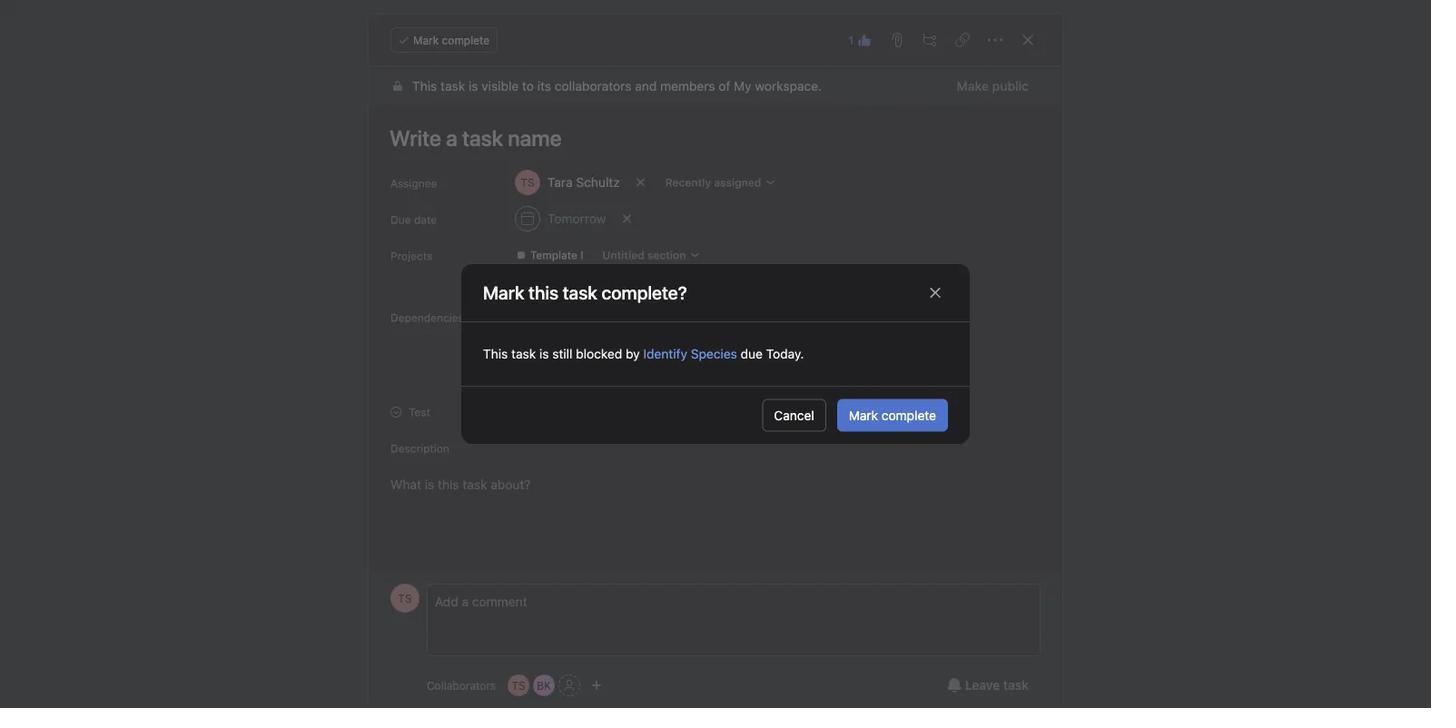 Task type: vqa. For each thing, say whether or not it's contained in the screenshot.
Task name text box within R cell's Mark complete image
no



Task type: locate. For each thing, give the bounding box(es) containing it.
task left "still"
[[512, 347, 536, 362]]

mark complete inside write a task name dialog
[[413, 34, 490, 46]]

1 vertical spatial is
[[540, 347, 549, 362]]

2 horizontal spatial task
[[1004, 678, 1029, 693]]

1 horizontal spatial mark complete button
[[837, 399, 948, 432]]

clear due date image
[[622, 213, 633, 224]]

0 vertical spatial to
[[522, 79, 534, 94]]

task left visible
[[441, 79, 465, 94]]

members
[[661, 79, 715, 94]]

add to projects
[[515, 278, 596, 291]]

mark
[[413, 34, 439, 46], [483, 282, 525, 303], [849, 408, 879, 423]]

0 vertical spatial ts
[[398, 592, 412, 605]]

task right leave
[[1004, 678, 1029, 693]]

0 vertical spatial mark complete button
[[391, 27, 498, 53]]

0 horizontal spatial ts button
[[391, 584, 420, 613]]

this inside dialog
[[483, 347, 508, 362]]

mark this task complete? dialog
[[462, 264, 970, 444]]

blocked
[[576, 347, 623, 362]]

is left visible
[[469, 79, 478, 94]]

0 vertical spatial species
[[676, 311, 717, 323]]

1 horizontal spatial mark complete
[[849, 408, 937, 423]]

today
[[775, 311, 805, 323], [766, 347, 801, 362]]

mark this task complete?
[[483, 282, 687, 303]]

mark complete button
[[391, 27, 498, 53], [837, 399, 948, 432]]

0 horizontal spatial mark complete button
[[391, 27, 498, 53]]

0 horizontal spatial task
[[441, 79, 465, 94]]

leave task
[[965, 678, 1029, 693]]

mark complete
[[413, 34, 490, 46], [849, 408, 937, 423]]

task for visible
[[441, 79, 465, 94]]

0 vertical spatial ts button
[[391, 584, 420, 613]]

0 vertical spatial mark
[[413, 34, 439, 46]]

is
[[469, 79, 478, 94], [540, 347, 549, 362]]

bk
[[537, 680, 551, 692]]

task
[[441, 79, 465, 94], [512, 347, 536, 362], [1004, 678, 1029, 693]]

i
[[581, 249, 584, 262]]

2 vertical spatial task
[[1004, 678, 1029, 693]]

0 horizontal spatial ts
[[398, 592, 412, 605]]

close this dialog image
[[928, 286, 943, 300]]

0 horizontal spatial this
[[412, 79, 437, 94]]

identify
[[634, 311, 673, 323], [644, 347, 688, 362]]

1 vertical spatial species
[[691, 347, 737, 362]]

0 vertical spatial mark complete
[[413, 34, 490, 46]]

add or remove collaborators image
[[592, 680, 602, 691]]

1 horizontal spatial ts button
[[508, 675, 530, 697]]

2 vertical spatial mark
[[849, 408, 879, 423]]

ts
[[398, 592, 412, 605], [512, 680, 526, 692]]

is inside mark this task complete? dialog
[[540, 347, 549, 362]]

1 horizontal spatial is
[[540, 347, 549, 362]]

projects
[[391, 250, 433, 263]]

0 vertical spatial identify
[[634, 311, 673, 323]]

due
[[741, 347, 763, 362]]

this left "still"
[[483, 347, 508, 362]]

0 horizontal spatial to
[[522, 79, 534, 94]]

this for this task is still blocked by identify species due today .
[[483, 347, 508, 362]]

function
[[656, 340, 699, 352]]

1
[[849, 34, 854, 46]]

this
[[412, 79, 437, 94], [483, 347, 508, 362]]

ts button
[[391, 584, 420, 613], [508, 675, 530, 697]]

0 horizontal spatial complete
[[442, 34, 490, 46]]

0 vertical spatial this
[[412, 79, 437, 94]]

1 horizontal spatial complete
[[882, 408, 937, 423]]

add to projects button
[[507, 272, 604, 297]]

main content
[[369, 66, 1063, 709]]

today right –
[[775, 311, 805, 323]]

1 vertical spatial task
[[512, 347, 536, 362]]

my
[[734, 79, 752, 94]]

1 vertical spatial mark
[[483, 282, 525, 303]]

1 vertical spatial to
[[539, 278, 550, 291]]

add
[[515, 278, 536, 291]]

0 horizontal spatial is
[[469, 79, 478, 94]]

dec
[[757, 340, 777, 352]]

cancel button
[[763, 399, 826, 432]]

complete
[[442, 34, 490, 46], [882, 408, 937, 423]]

0 vertical spatial today
[[775, 311, 805, 323]]

bk button
[[533, 675, 555, 697]]

this inside main content
[[412, 79, 437, 94]]

this left visible
[[412, 79, 437, 94]]

.
[[801, 347, 804, 362]]

this task is still blocked by identify species due today .
[[483, 347, 804, 362]]

1 vertical spatial mark complete
[[849, 408, 937, 423]]

0 vertical spatial is
[[469, 79, 478, 94]]

organ
[[622, 340, 653, 352]]

1 vertical spatial this
[[483, 347, 508, 362]]

today right due
[[766, 347, 801, 362]]

task inside main content
[[441, 79, 465, 94]]

1 horizontal spatial task
[[512, 347, 536, 362]]

and
[[635, 79, 657, 94]]

is for visible
[[469, 79, 478, 94]]

0 horizontal spatial mark
[[413, 34, 439, 46]]

1 vertical spatial complete
[[882, 408, 937, 423]]

is inside main content
[[469, 79, 478, 94]]

species
[[676, 311, 717, 323], [691, 347, 737, 362]]

1 button
[[843, 27, 878, 53]]

0 horizontal spatial mark complete
[[413, 34, 490, 46]]

is left "still"
[[540, 347, 549, 362]]

0 vertical spatial complete
[[442, 34, 490, 46]]

template i link
[[509, 246, 591, 264]]

1 vertical spatial mark complete button
[[837, 399, 948, 432]]

by
[[626, 347, 640, 362]]

1 vertical spatial ts
[[512, 680, 526, 692]]

workspace.
[[755, 79, 822, 94]]

0 vertical spatial task
[[441, 79, 465, 94]]

1 horizontal spatial to
[[539, 278, 550, 291]]

to left its at the top
[[522, 79, 534, 94]]

2 horizontal spatial mark
[[849, 408, 879, 423]]

main content containing this task is visible to its collaborators and members of my workspace.
[[369, 66, 1063, 709]]

1 vertical spatial identify
[[644, 347, 688, 362]]

to
[[522, 79, 534, 94], [539, 278, 550, 291]]

template
[[531, 249, 578, 262]]

cancel
[[774, 408, 815, 423]]

to right add on the top left
[[539, 278, 550, 291]]

projects
[[553, 278, 596, 291]]

1 horizontal spatial this
[[483, 347, 508, 362]]

1 vertical spatial today
[[766, 347, 801, 362]]



Task type: describe. For each thing, give the bounding box(es) containing it.
due date
[[391, 213, 437, 226]]

collapse task pane image
[[1021, 33, 1036, 47]]

to inside button
[[539, 278, 550, 291]]

date
[[414, 213, 437, 226]]

leave task button
[[936, 670, 1041, 702]]

task complete?
[[563, 282, 687, 303]]

copy task link image
[[956, 33, 970, 47]]

remove assignee image
[[636, 177, 647, 188]]

10
[[780, 340, 792, 352]]

identify species
[[634, 311, 717, 323]]

due
[[391, 213, 411, 226]]

of
[[719, 79, 731, 94]]

its
[[538, 79, 551, 94]]

collaborators
[[555, 79, 632, 94]]

leave
[[965, 678, 1000, 693]]

task inside button
[[1004, 678, 1029, 693]]

species inside write a task name dialog
[[676, 311, 717, 323]]

this
[[529, 282, 559, 303]]

public
[[993, 79, 1029, 94]]

description
[[391, 442, 450, 455]]

1 horizontal spatial ts
[[512, 680, 526, 692]]

make public button
[[945, 70, 1041, 103]]

research
[[702, 340, 746, 352]]

mark inside write a task name dialog
[[413, 34, 439, 46]]

–
[[765, 311, 772, 323]]

identify species link
[[644, 347, 737, 362]]

identify inside mark this task complete? dialog
[[644, 347, 688, 362]]

make
[[957, 79, 989, 94]]

test
[[409, 406, 430, 419]]

visible
[[482, 79, 519, 94]]

organ function research
[[622, 340, 746, 352]]

add subtask image
[[923, 33, 938, 47]]

mark complete inside mark this task complete? dialog
[[849, 408, 937, 423]]

identify inside main content
[[634, 311, 673, 323]]

collaborators
[[427, 680, 496, 692]]

is for still
[[540, 347, 549, 362]]

Task Name text field
[[378, 117, 1041, 159]]

oct
[[727, 311, 746, 323]]

still
[[553, 347, 573, 362]]

oct 23 – today
[[727, 311, 805, 323]]

assignee
[[391, 177, 437, 190]]

1 horizontal spatial mark
[[483, 282, 525, 303]]

write a task name dialog
[[369, 15, 1063, 709]]

make public
[[957, 79, 1029, 94]]

1 vertical spatial ts button
[[508, 675, 530, 697]]

template i
[[531, 249, 584, 262]]

today inside mark this task complete? dialog
[[766, 347, 801, 362]]

task for still
[[512, 347, 536, 362]]

dependencies
[[391, 312, 464, 324]]

complete inside mark this task complete? dialog
[[882, 408, 937, 423]]

this task is visible to its collaborators and members of my workspace.
[[412, 79, 822, 94]]

today inside write a task name dialog
[[775, 311, 805, 323]]

23
[[749, 311, 762, 323]]

dec 10
[[757, 340, 792, 352]]

complete inside write a task name dialog
[[442, 34, 490, 46]]

species inside mark this task complete? dialog
[[691, 347, 737, 362]]

this for this task is visible to its collaborators and members of my workspace.
[[412, 79, 437, 94]]



